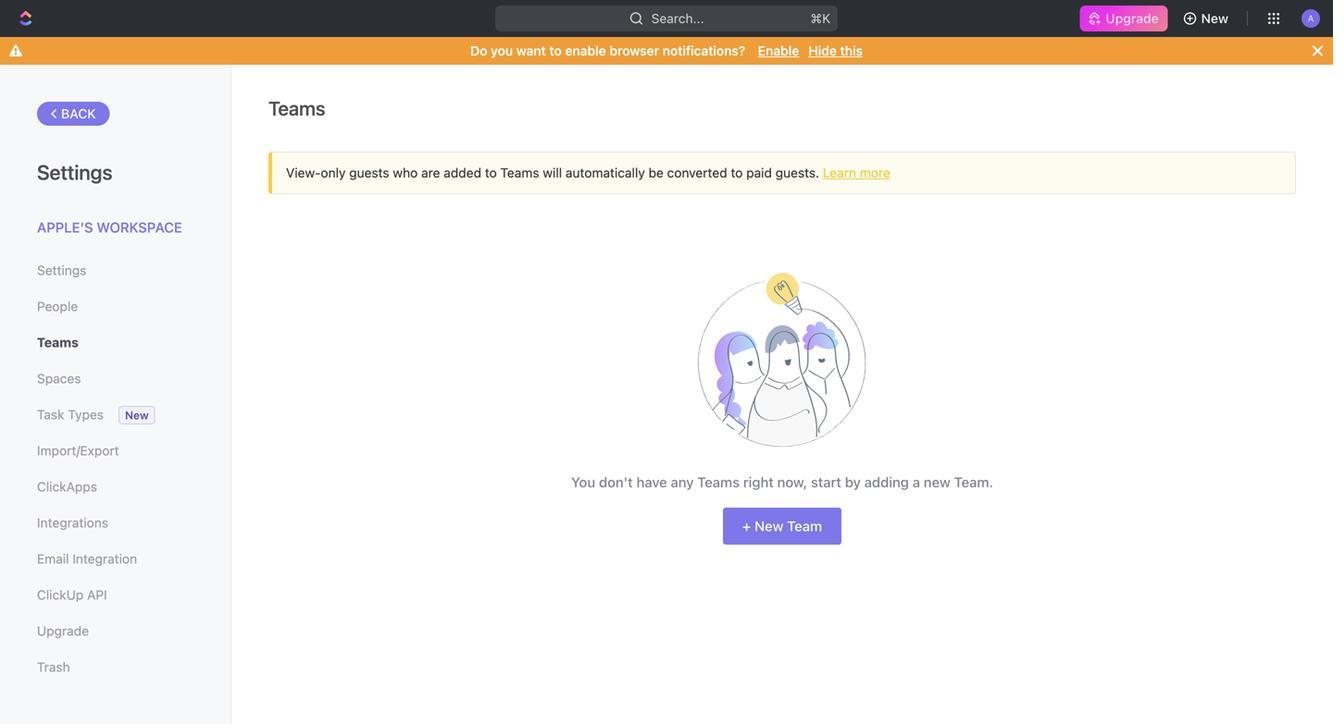 Task type: describe. For each thing, give the bounding box(es) containing it.
learn more link
[[823, 165, 891, 181]]

view-
[[286, 165, 321, 181]]

will
[[543, 165, 562, 181]]

task
[[37, 407, 64, 423]]

you
[[571, 475, 595, 491]]

clickapps link
[[37, 472, 194, 503]]

new
[[924, 475, 951, 491]]

you
[[491, 43, 513, 58]]

integration
[[72, 552, 137, 567]]

2 settings from the top
[[37, 263, 86, 278]]

new button
[[1176, 4, 1240, 33]]

are
[[421, 165, 440, 181]]

guests.
[[776, 165, 819, 181]]

a
[[913, 475, 920, 491]]

do you want to enable browser notifications? enable hide this
[[470, 43, 863, 58]]

email
[[37, 552, 69, 567]]

0 vertical spatial upgrade link
[[1080, 6, 1168, 31]]

settings element
[[0, 65, 231, 725]]

do
[[470, 43, 487, 58]]

1 settings from the top
[[37, 160, 112, 184]]

enable
[[758, 43, 799, 58]]

don't
[[599, 475, 633, 491]]

who
[[393, 165, 418, 181]]

learn
[[823, 165, 856, 181]]

now,
[[777, 475, 807, 491]]

⌘k
[[810, 11, 831, 26]]

converted
[[667, 165, 727, 181]]

1 horizontal spatial new
[[755, 519, 784, 535]]

teams left the will
[[500, 165, 539, 181]]

spaces
[[37, 371, 81, 387]]

teams right any on the bottom of page
[[697, 475, 740, 491]]

have
[[637, 475, 667, 491]]

spaces link
[[37, 363, 194, 395]]

more
[[860, 165, 891, 181]]

start
[[811, 475, 842, 491]]

teams link
[[37, 327, 194, 359]]

paid
[[746, 165, 772, 181]]

trash
[[37, 660, 70, 675]]

import/export link
[[37, 436, 194, 467]]

email integration
[[37, 552, 137, 567]]

want
[[516, 43, 546, 58]]

clickup api link
[[37, 580, 194, 612]]

a
[[1308, 13, 1314, 23]]

guests
[[349, 165, 389, 181]]

people
[[37, 299, 78, 314]]



Task type: vqa. For each thing, say whether or not it's contained in the screenshot.
You
yes



Task type: locate. For each thing, give the bounding box(es) containing it.
trash link
[[37, 652, 194, 684]]

0 horizontal spatial to
[[485, 165, 497, 181]]

clickapps
[[37, 480, 97, 495]]

search...
[[651, 11, 704, 26]]

automatically
[[566, 165, 645, 181]]

new inside settings element
[[125, 409, 149, 422]]

adding
[[864, 475, 909, 491]]

team.
[[954, 475, 994, 491]]

1 horizontal spatial upgrade
[[1106, 11, 1159, 26]]

to
[[549, 43, 562, 58], [485, 165, 497, 181], [731, 165, 743, 181]]

hide
[[809, 43, 837, 58]]

only
[[321, 165, 346, 181]]

settings
[[37, 160, 112, 184], [37, 263, 86, 278]]

upgrade link down clickup api link
[[37, 616, 194, 648]]

settings link
[[37, 255, 194, 287]]

api
[[87, 588, 107, 603]]

1 vertical spatial upgrade link
[[37, 616, 194, 648]]

teams up 'view-'
[[269, 97, 325, 120]]

upgrade inside settings element
[[37, 624, 89, 639]]

upgrade down the clickup at the bottom
[[37, 624, 89, 639]]

types
[[68, 407, 104, 423]]

back link
[[37, 102, 110, 126]]

2 horizontal spatial to
[[731, 165, 743, 181]]

to left paid
[[731, 165, 743, 181]]

upgrade
[[1106, 11, 1159, 26], [37, 624, 89, 639]]

settings up apple's
[[37, 160, 112, 184]]

you don't have any teams right now, start by adding a new team.
[[571, 475, 994, 491]]

0 vertical spatial settings
[[37, 160, 112, 184]]

settings up people
[[37, 263, 86, 278]]

new inside new button
[[1201, 11, 1229, 26]]

notifications?
[[663, 43, 745, 58]]

0 horizontal spatial new
[[125, 409, 149, 422]]

+ new team
[[742, 519, 822, 535]]

integrations link
[[37, 508, 194, 539]]

added
[[444, 165, 481, 181]]

clickup api
[[37, 588, 107, 603]]

email integration link
[[37, 544, 194, 575]]

teams inside settings element
[[37, 335, 79, 350]]

0 vertical spatial upgrade
[[1106, 11, 1159, 26]]

upgrade left new button
[[1106, 11, 1159, 26]]

enable
[[565, 43, 606, 58]]

right
[[743, 475, 774, 491]]

1 horizontal spatial to
[[549, 43, 562, 58]]

1 vertical spatial upgrade
[[37, 624, 89, 639]]

back
[[61, 106, 96, 121]]

to right added
[[485, 165, 497, 181]]

a button
[[1296, 4, 1326, 33]]

import/export
[[37, 444, 119, 459]]

2 vertical spatial new
[[755, 519, 784, 535]]

0 vertical spatial new
[[1201, 11, 1229, 26]]

1 vertical spatial settings
[[37, 263, 86, 278]]

teams
[[269, 97, 325, 120], [500, 165, 539, 181], [37, 335, 79, 350], [697, 475, 740, 491]]

apple's
[[37, 219, 93, 236]]

workspace
[[97, 219, 182, 236]]

apple's workspace
[[37, 219, 182, 236]]

2 horizontal spatial new
[[1201, 11, 1229, 26]]

by
[[845, 475, 861, 491]]

new
[[1201, 11, 1229, 26], [125, 409, 149, 422], [755, 519, 784, 535]]

1 vertical spatial new
[[125, 409, 149, 422]]

view-only guests who are added to teams will automatically be converted to paid guests. learn more
[[286, 165, 891, 181]]

any
[[671, 475, 694, 491]]

people link
[[37, 291, 194, 323]]

this
[[840, 43, 863, 58]]

be
[[649, 165, 664, 181]]

to right want
[[549, 43, 562, 58]]

team
[[787, 519, 822, 535]]

upgrade link left new button
[[1080, 6, 1168, 31]]

1 horizontal spatial upgrade link
[[1080, 6, 1168, 31]]

task types
[[37, 407, 104, 423]]

0 horizontal spatial upgrade link
[[37, 616, 194, 648]]

integrations
[[37, 516, 108, 531]]

teams down people
[[37, 335, 79, 350]]

0 horizontal spatial upgrade
[[37, 624, 89, 639]]

clickup
[[37, 588, 84, 603]]

+
[[742, 519, 751, 535]]

browser
[[610, 43, 659, 58]]

upgrade link
[[1080, 6, 1168, 31], [37, 616, 194, 648]]



